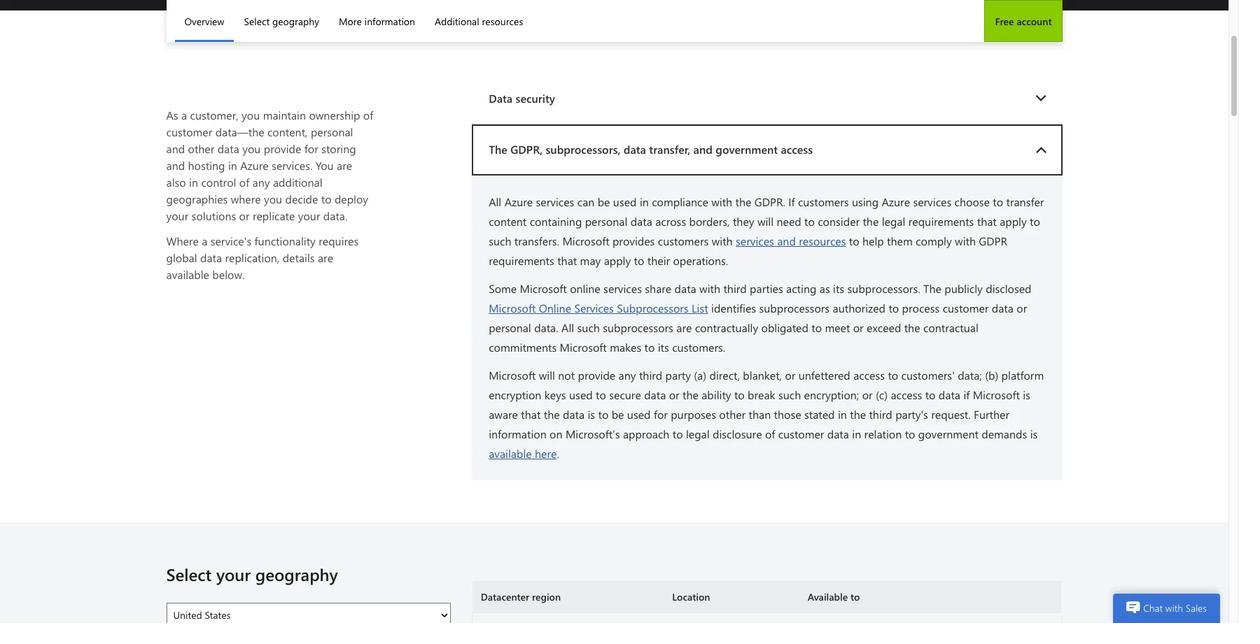 Task type: describe. For each thing, give the bounding box(es) containing it.
2 horizontal spatial third
[[869, 407, 892, 422]]

contractual
[[923, 321, 979, 335]]

them
[[887, 234, 913, 249]]

the inside some microsoft online services share data with third parties acting as its subprocessors. the publicly disclosed microsoft online services subprocessors list
[[923, 281, 942, 296]]

select geography
[[244, 15, 319, 28]]

select for select geography
[[244, 15, 270, 28]]

gdpr.
[[755, 195, 785, 209]]

microsoft down (b)
[[973, 388, 1020, 403]]

details
[[283, 251, 315, 265]]

2 vertical spatial is
[[1030, 427, 1038, 442]]

parties
[[750, 281, 783, 296]]

1 horizontal spatial resources
[[799, 234, 846, 249]]

microsoft will not provide any third party (a) direct, blanket, or unfettered access to customers' data; (b) platform encryption keys used to secure data or the ability to break such encryption; or (c) access to data if microsoft is aware that the data is to be used for purposes other than those stated in the third party's request. further information on microsoft's approach to legal disclosure of customer data in relation to government demands is available here .
[[489, 368, 1044, 461]]

0 vertical spatial you
[[242, 108, 260, 122]]

personal inside "all azure services can be used in compliance with the gdpr. if customers using azure services choose to transfer content containing personal data across borders, they will need to consider the legal requirements that apply to such transfers.  microsoft provides customers with"
[[585, 214, 627, 229]]

disclosure
[[713, 427, 762, 442]]

with inside some microsoft online services share data with third parties acting as its subprocessors. the publicly disclosed microsoft online services subprocessors list
[[699, 281, 720, 296]]

information inside 'link'
[[365, 15, 415, 28]]

requires
[[319, 234, 359, 249]]

chat with sales
[[1143, 602, 1207, 615]]

also
[[166, 175, 186, 190]]

third inside some microsoft online services share data with third parties acting as its subprocessors. the publicly disclosed microsoft online services subprocessors list
[[723, 281, 747, 296]]

replicate
[[253, 209, 295, 223]]

free account link
[[985, 0, 1062, 42]]

to right makes
[[644, 340, 655, 355]]

to up "microsoft's"
[[598, 407, 609, 422]]

process
[[902, 301, 940, 316]]

microsoft up "online"
[[520, 281, 567, 296]]

the down keys
[[544, 407, 560, 422]]

or down authorized
[[853, 321, 864, 335]]

in left relation
[[852, 427, 861, 442]]

microsoft inside identifies subprocessors authorized to process customer data or personal data. all such subprocessors are contractually obligated to meet or exceed the contractual commitments microsoft makes to its customers.
[[560, 340, 607, 355]]

platform
[[1002, 368, 1044, 383]]

where
[[166, 234, 199, 249]]

additional
[[273, 175, 322, 190]]

requirements inside "all azure services can be used in compliance with the gdpr. if customers using azure services choose to transfer content containing personal data across borders, they will need to consider the legal requirements that apply to such transfers.  microsoft provides customers with"
[[909, 214, 974, 229]]

datacenter region
[[481, 591, 561, 604]]

information inside microsoft will not provide any third party (a) direct, blanket, or unfettered access to customers' data; (b) platform encryption keys used to secure data or the ability to break such encryption; or (c) access to data if microsoft is aware that the data is to be used for purposes other than those stated in the third party's request. further information on microsoft's approach to legal disclosure of customer data in relation to government demands is available here .
[[489, 427, 547, 442]]

(a)
[[694, 368, 706, 383]]

across
[[655, 214, 686, 229]]

exceed
[[867, 321, 901, 335]]

more information
[[339, 15, 415, 28]]

available inside "where a service's functionality requires global data replication, details are available below."
[[166, 267, 209, 282]]

or left the (c)
[[862, 388, 873, 403]]

gdpr
[[979, 234, 1008, 249]]

contractually
[[695, 321, 758, 335]]

1 vertical spatial is
[[588, 407, 595, 422]]

online
[[539, 301, 571, 316]]

compliance
[[652, 195, 708, 209]]

provide inside microsoft will not provide any third party (a) direct, blanket, or unfettered access to customers' data; (b) platform encryption keys used to secure data or the ability to break such encryption; or (c) access to data if microsoft is aware that the data is to be used for purposes other than those stated in the third party's request. further information on microsoft's approach to legal disclosure of customer data in relation to government demands is available here .
[[578, 368, 616, 383]]

data inside dropdown button
[[624, 142, 646, 157]]

customers'
[[901, 368, 955, 383]]

with inside to help them comply with gdpr requirements that may apply to their operations.
[[955, 234, 976, 249]]

are inside identifies subprocessors authorized to process customer data or personal data. all such subprocessors are contractually obligated to meet or exceed the contractual commitments microsoft makes to its customers.
[[676, 321, 692, 335]]

security
[[516, 91, 555, 106]]

are inside "where a service's functionality requires global data replication, details are available below."
[[318, 251, 333, 265]]

are inside as a customer, you maintain ownership of customer data—the content, personal and other data you provide for storing and hosting in azure services. you are also in control of any additional geographies where you decide to deploy your solutions or replicate your data.
[[337, 158, 352, 173]]

you
[[316, 158, 334, 173]]

that inside to help them comply with gdpr requirements that may apply to their operations.
[[557, 253, 577, 268]]

chat
[[1143, 602, 1163, 615]]

to right the need
[[804, 214, 815, 229]]

can
[[577, 195, 595, 209]]

1 horizontal spatial of
[[363, 108, 373, 122]]

that inside microsoft will not provide any third party (a) direct, blanket, or unfettered access to customers' data; (b) platform encryption keys used to secure data or the ability to break such encryption; or (c) access to data if microsoft is aware that the data is to be used for purposes other than those stated in the third party's request. further information on microsoft's approach to legal disclosure of customer data in relation to government demands is available here .
[[521, 407, 541, 422]]

data down stated
[[827, 427, 849, 442]]

2 vertical spatial access
[[891, 388, 922, 403]]

account
[[1017, 15, 1052, 28]]

such inside "all azure services can be used in compliance with the gdpr. if customers using azure services choose to transfer content containing personal data across borders, they will need to consider the legal requirements that apply to such transfers.  microsoft provides customers with"
[[489, 234, 511, 249]]

data inside some microsoft online services share data with third parties acting as its subprocessors. the publicly disclosed microsoft online services subprocessors list
[[675, 281, 696, 296]]

data inside "all azure services can be used in compliance with the gdpr. if customers using azure services choose to transfer content containing personal data across borders, they will need to consider the legal requirements that apply to such transfers.  microsoft provides customers with"
[[631, 214, 652, 229]]

those
[[774, 407, 801, 422]]

to down the transfer
[[1030, 214, 1040, 229]]

the up purposes
[[683, 388, 699, 403]]

to left meet
[[812, 321, 822, 335]]

they
[[733, 214, 754, 229]]

any inside microsoft will not provide any third party (a) direct, blanket, or unfettered access to customers' data; (b) platform encryption keys used to secure data or the ability to break such encryption; or (c) access to data if microsoft is aware that the data is to be used for purposes other than those stated in the third party's request. further information on microsoft's approach to legal disclosure of customer data in relation to government demands is available here .
[[619, 368, 636, 383]]

publicly
[[945, 281, 983, 296]]

transfer,
[[649, 142, 690, 157]]

comply
[[916, 234, 952, 249]]

the gdpr, subprocessors, data transfer, and government access button
[[472, 125, 1062, 176]]

authorized
[[833, 301, 886, 316]]

keys
[[545, 388, 566, 403]]

commitments
[[489, 340, 557, 355]]

the up relation
[[850, 407, 866, 422]]

data. inside as a customer, you maintain ownership of customer data—the content, personal and other data you provide for storing and hosting in azure services. you are also in control of any additional geographies where you decide to deploy your solutions or replicate your data.
[[323, 209, 348, 223]]

of inside microsoft will not provide any third party (a) direct, blanket, or unfettered access to customers' data; (b) platform encryption keys used to secure data or the ability to break such encryption; or (c) access to data if microsoft is aware that the data is to be used for purposes other than those stated in the third party's request. further information on microsoft's approach to legal disclosure of customer data in relation to government demands is available here .
[[765, 427, 775, 442]]

that inside "all azure services can be used in compliance with the gdpr. if customers using azure services choose to transfer content containing personal data across borders, they will need to consider the legal requirements that apply to such transfers.  microsoft provides customers with"
[[977, 214, 997, 229]]

need
[[777, 214, 801, 229]]

customer inside microsoft will not provide any third party (a) direct, blanket, or unfettered access to customers' data; (b) platform encryption keys used to secure data or the ability to break such encryption; or (c) access to data if microsoft is aware that the data is to be used for purposes other than those stated in the third party's request. further information on microsoft's approach to legal disclosure of customer data in relation to government demands is available here .
[[778, 427, 824, 442]]

or down disclosed at the top
[[1017, 301, 1027, 316]]

1 horizontal spatial access
[[854, 368, 885, 383]]

data inside identifies subprocessors authorized to process customer data or personal data. all such subprocessors are contractually obligated to meet or exceed the contractual commitments microsoft makes to its customers.
[[992, 301, 1014, 316]]

region
[[532, 591, 561, 604]]

provides
[[613, 234, 655, 249]]

0 horizontal spatial third
[[639, 368, 662, 383]]

0 vertical spatial customers
[[798, 195, 849, 209]]

available inside microsoft will not provide any third party (a) direct, blanket, or unfettered access to customers' data; (b) platform encryption keys used to secure data or the ability to break such encryption; or (c) access to data if microsoft is aware that the data is to be used for purposes other than those stated in the third party's request. further information on microsoft's approach to legal disclosure of customer data in relation to government demands is available here .
[[489, 447, 532, 461]]

or right the blanket,
[[785, 368, 796, 383]]

other inside microsoft will not provide any third party (a) direct, blanket, or unfettered access to customers' data; (b) platform encryption keys used to secure data or the ability to break such encryption; or (c) access to data if microsoft is aware that the data is to be used for purposes other than those stated in the third party's request. further information on microsoft's approach to legal disclosure of customer data in relation to government demands is available here .
[[719, 407, 746, 422]]

services.
[[272, 158, 313, 173]]

borders,
[[689, 214, 730, 229]]

the gdpr, subprocessors, data transfer, and government access
[[489, 142, 813, 157]]

secure
[[609, 388, 641, 403]]

to down purposes
[[673, 427, 683, 442]]

to down "party's"
[[905, 427, 915, 442]]

online
[[570, 281, 601, 296]]

service's
[[211, 234, 251, 249]]

2 horizontal spatial your
[[298, 209, 320, 223]]

their
[[647, 253, 670, 268]]

in up control
[[228, 158, 237, 173]]

microsoft inside "all azure services can be used in compliance with the gdpr. if customers using azure services choose to transfer content containing personal data across borders, they will need to consider the legal requirements that apply to such transfers.  microsoft provides customers with"
[[562, 234, 609, 249]]

data left if at the bottom right of the page
[[939, 388, 961, 403]]

with inside button
[[1166, 602, 1183, 615]]

the up the "they" on the right of page
[[735, 195, 751, 209]]

overview
[[184, 15, 224, 28]]

datacenter
[[481, 591, 529, 604]]

content
[[489, 214, 527, 229]]

as
[[166, 108, 178, 122]]

acting
[[786, 281, 817, 296]]

more information link
[[329, 0, 425, 42]]

to down customers'
[[925, 388, 936, 403]]

for inside as a customer, you maintain ownership of customer data—the content, personal and other data you provide for storing and hosting in azure services. you are also in control of any additional geographies where you decide to deploy your solutions or replicate your data.
[[304, 141, 318, 156]]

data right secure
[[644, 388, 666, 403]]

where
[[231, 192, 261, 207]]

to inside as a customer, you maintain ownership of customer data—the content, personal and other data you provide for storing and hosting in azure services. you are also in control of any additional geographies where you decide to deploy your solutions or replicate your data.
[[321, 192, 332, 207]]

0 vertical spatial resources
[[482, 15, 523, 28]]

1 vertical spatial used
[[569, 388, 593, 403]]

data—the
[[215, 125, 264, 139]]

1 horizontal spatial azure
[[505, 195, 533, 209]]

will inside "all azure services can be used in compliance with the gdpr. if customers using azure services choose to transfer content containing personal data across borders, they will need to consider the legal requirements that apply to such transfers.  microsoft provides customers with"
[[757, 214, 774, 229]]

if
[[789, 195, 795, 209]]

makes
[[610, 340, 641, 355]]

in inside "all azure services can be used in compliance with the gdpr. if customers using azure services choose to transfer content containing personal data across borders, they will need to consider the legal requirements that apply to such transfers.  microsoft provides customers with"
[[640, 195, 649, 209]]

azure inside as a customer, you maintain ownership of customer data—the content, personal and other data you provide for storing and hosting in azure services. you are also in control of any additional geographies where you decide to deploy your solutions or replicate your data.
[[240, 158, 269, 173]]

services down the "they" on the right of page
[[736, 234, 774, 249]]

help
[[863, 234, 884, 249]]

free account
[[995, 15, 1052, 28]]

in down encryption;
[[838, 407, 847, 422]]

using
[[852, 195, 879, 209]]

or inside as a customer, you maintain ownership of customer data—the content, personal and other data you provide for storing and hosting in azure services. you are also in control of any additional geographies where you decide to deploy your solutions or replicate your data.
[[239, 209, 250, 223]]

1 vertical spatial you
[[242, 141, 261, 156]]

to left their
[[634, 253, 644, 268]]

to right available
[[851, 591, 860, 604]]

blanket,
[[743, 368, 782, 383]]

list
[[692, 301, 708, 316]]

below.
[[212, 267, 245, 282]]

all inside identifies subprocessors authorized to process customer data or personal data. all such subprocessors are contractually obligated to meet or exceed the contractual commitments microsoft makes to its customers.
[[562, 321, 574, 335]]

to help them comply with gdpr requirements that may apply to their operations.
[[489, 234, 1008, 268]]

personal inside identifies subprocessors authorized to process customer data or personal data. all such subprocessors are contractually obligated to meet or exceed the contractual commitments microsoft makes to its customers.
[[489, 321, 531, 335]]

0 vertical spatial subprocessors
[[759, 301, 830, 316]]

1 vertical spatial subprocessors
[[603, 321, 673, 335]]

2 vertical spatial used
[[627, 407, 651, 422]]

chat with sales button
[[1113, 594, 1220, 624]]

1 horizontal spatial your
[[216, 564, 251, 586]]

in up geographies at left top
[[189, 175, 198, 190]]

and inside the gdpr, subprocessors, data transfer, and government access dropdown button
[[693, 142, 713, 157]]

relation
[[864, 427, 902, 442]]

geographies
[[166, 192, 228, 207]]

a for where
[[202, 234, 207, 249]]

services and resources link
[[736, 234, 846, 249]]

overview link
[[175, 0, 234, 42]]

subprocessors
[[617, 301, 689, 316]]

here
[[535, 447, 557, 461]]

will inside microsoft will not provide any third party (a) direct, blanket, or unfettered access to customers' data; (b) platform encryption keys used to secure data or the ability to break such encryption; or (c) access to data if microsoft is aware that the data is to be used for purposes other than those stated in the third party's request. further information on microsoft's approach to legal disclosure of customer data in relation to government demands is available here .
[[539, 368, 555, 383]]

microsoft down some
[[489, 301, 536, 316]]



Task type: vqa. For each thing, say whether or not it's contained in the screenshot.
ABOUT
no



Task type: locate. For each thing, give the bounding box(es) containing it.
data down data—the
[[217, 141, 239, 156]]

1 horizontal spatial the
[[923, 281, 942, 296]]

legal inside microsoft will not provide any third party (a) direct, blanket, or unfettered access to customers' data; (b) platform encryption keys used to secure data or the ability to break such encryption; or (c) access to data if microsoft is aware that the data is to be used for purposes other than those stated in the third party's request. further information on microsoft's approach to legal disclosure of customer data in relation to government demands is available here .
[[686, 427, 710, 442]]

information
[[365, 15, 415, 28], [489, 427, 547, 442]]

ability
[[702, 388, 731, 403]]

additional
[[435, 15, 479, 28]]

to up exceed
[[889, 301, 899, 316]]

1 horizontal spatial customer
[[778, 427, 824, 442]]

0 horizontal spatial such
[[489, 234, 511, 249]]

information up available here link on the left bottom
[[489, 427, 547, 442]]

the up help
[[863, 214, 879, 229]]

used inside "all azure services can be used in compliance with the gdpr. if customers using azure services choose to transfer content containing personal data across borders, they will need to consider the legal requirements that apply to such transfers.  microsoft provides customers with"
[[613, 195, 637, 209]]

available to
[[808, 591, 860, 604]]

(b)
[[985, 368, 999, 383]]

all down "online"
[[562, 321, 574, 335]]

data security button
[[472, 73, 1062, 125]]

available down "global"
[[166, 267, 209, 282]]

microsoft up encryption
[[489, 368, 536, 383]]

other up disclosure
[[719, 407, 746, 422]]

consider
[[818, 214, 860, 229]]

1 vertical spatial apply
[[604, 253, 631, 268]]

2 horizontal spatial such
[[778, 388, 801, 403]]

replication,
[[225, 251, 280, 265]]

microsoft
[[562, 234, 609, 249], [520, 281, 567, 296], [489, 301, 536, 316], [560, 340, 607, 355], [489, 368, 536, 383], [973, 388, 1020, 403]]

to right 'decide' on the top of page
[[321, 192, 332, 207]]

you up the replicate
[[264, 192, 282, 207]]

to left secure
[[596, 388, 606, 403]]

its inside some microsoft online services share data with third parties acting as its subprocessors. the publicly disclosed microsoft online services subprocessors list
[[833, 281, 844, 296]]

microsoft up may
[[562, 234, 609, 249]]

such inside identifies subprocessors authorized to process customer data or personal data. all such subprocessors are contractually obligated to meet or exceed the contractual commitments microsoft makes to its customers.
[[577, 321, 600, 335]]

0 vertical spatial other
[[188, 141, 214, 156]]

apply down provides
[[604, 253, 631, 268]]

0 vertical spatial personal
[[311, 125, 353, 139]]

1 vertical spatial third
[[639, 368, 662, 383]]

data up provides
[[631, 214, 652, 229]]

is up "microsoft's"
[[588, 407, 595, 422]]

the
[[489, 142, 507, 157], [923, 281, 942, 296]]

0 vertical spatial government
[[716, 142, 778, 157]]

1 horizontal spatial government
[[918, 427, 979, 442]]

personal inside as a customer, you maintain ownership of customer data—the content, personal and other data you provide for storing and hosting in azure services. you are also in control of any additional geographies where you decide to deploy your solutions or replicate your data.
[[311, 125, 353, 139]]

select geography link
[[234, 0, 329, 42]]

1 vertical spatial for
[[654, 407, 668, 422]]

are
[[337, 158, 352, 173], [318, 251, 333, 265], [676, 321, 692, 335]]

2 vertical spatial customer
[[778, 427, 824, 442]]

1 horizontal spatial provide
[[578, 368, 616, 383]]

access inside dropdown button
[[781, 142, 813, 157]]

2 horizontal spatial azure
[[882, 195, 910, 209]]

any inside as a customer, you maintain ownership of customer data—the content, personal and other data you provide for storing and hosting in azure services. you are also in control of any additional geographies where you decide to deploy your solutions or replicate your data.
[[252, 175, 270, 190]]

data inside "where a service's functionality requires global data replication, details are available below."
[[200, 251, 222, 265]]

ownership
[[309, 108, 360, 122]]

will down gdpr.
[[757, 214, 774, 229]]

free
[[995, 15, 1014, 28]]

additional resources
[[435, 15, 523, 28]]

services up the microsoft online services subprocessors list link
[[604, 281, 642, 296]]

.
[[557, 447, 559, 461]]

customer down publicly
[[943, 301, 989, 316]]

0 vertical spatial legal
[[882, 214, 905, 229]]

such up 'those'
[[778, 388, 801, 403]]

customer inside as a customer, you maintain ownership of customer data—the content, personal and other data you provide for storing and hosting in azure services. you are also in control of any additional geographies where you decide to deploy your solutions or replicate your data.
[[166, 125, 212, 139]]

apply inside to help them comply with gdpr requirements that may apply to their operations.
[[604, 253, 631, 268]]

services
[[574, 301, 614, 316]]

a right where
[[202, 234, 207, 249]]

data security
[[489, 91, 555, 106]]

0 horizontal spatial apply
[[604, 253, 631, 268]]

1 horizontal spatial that
[[557, 253, 577, 268]]

1 horizontal spatial other
[[719, 407, 746, 422]]

0 horizontal spatial data.
[[323, 209, 348, 223]]

its inside identifies subprocessors authorized to process customer data or personal data. all such subprocessors are contractually obligated to meet or exceed the contractual commitments microsoft makes to its customers.
[[658, 340, 669, 355]]

used down not
[[569, 388, 593, 403]]

0 vertical spatial data.
[[323, 209, 348, 223]]

0 horizontal spatial the
[[489, 142, 507, 157]]

for up 'approach'
[[654, 407, 668, 422]]

2 vertical spatial are
[[676, 321, 692, 335]]

such inside microsoft will not provide any third party (a) direct, blanket, or unfettered access to customers' data; (b) platform encryption keys used to secure data or the ability to break such encryption; or (c) access to data if microsoft is aware that the data is to be used for purposes other than those stated in the third party's request. further information on microsoft's approach to legal disclosure of customer data in relation to government demands is available here .
[[778, 388, 801, 403]]

the left gdpr,
[[489, 142, 507, 157]]

1 horizontal spatial information
[[489, 427, 547, 442]]

all inside "all azure services can be used in compliance with the gdpr. if customers using azure services choose to transfer content containing personal data across borders, they will need to consider the legal requirements that apply to such transfers.  microsoft provides customers with"
[[489, 195, 501, 209]]

customer
[[166, 125, 212, 139], [943, 301, 989, 316], [778, 427, 824, 442]]

0 horizontal spatial government
[[716, 142, 778, 157]]

with left gdpr
[[955, 234, 976, 249]]

such
[[489, 234, 511, 249], [577, 321, 600, 335], [778, 388, 801, 403]]

a inside "where a service's functionality requires global data replication, details are available below."
[[202, 234, 207, 249]]

services up containing
[[536, 195, 574, 209]]

for
[[304, 141, 318, 156], [654, 407, 668, 422]]

the inside dropdown button
[[489, 142, 507, 157]]

0 vertical spatial geography
[[272, 15, 319, 28]]

access up the (c)
[[854, 368, 885, 383]]

provide right not
[[578, 368, 616, 383]]

access
[[781, 142, 813, 157], [854, 368, 885, 383], [891, 388, 922, 403]]

apply
[[1000, 214, 1027, 229], [604, 253, 631, 268]]

sales
[[1186, 602, 1207, 615]]

0 horizontal spatial that
[[521, 407, 541, 422]]

1 horizontal spatial requirements
[[909, 214, 974, 229]]

0 vertical spatial will
[[757, 214, 774, 229]]

its up party
[[658, 340, 669, 355]]

0 vertical spatial is
[[1023, 388, 1030, 403]]

other up hosting
[[188, 141, 214, 156]]

encryption
[[489, 388, 541, 403]]

0 horizontal spatial a
[[181, 108, 187, 122]]

1 horizontal spatial legal
[[882, 214, 905, 229]]

used up 'approach'
[[627, 407, 651, 422]]

2 horizontal spatial that
[[977, 214, 997, 229]]

location
[[672, 591, 710, 604]]

you down data—the
[[242, 141, 261, 156]]

1 horizontal spatial select
[[244, 15, 270, 28]]

azure right using
[[882, 195, 910, 209]]

with down borders,
[[712, 234, 733, 249]]

0 horizontal spatial customers
[[658, 234, 709, 249]]

all
[[489, 195, 501, 209], [562, 321, 574, 335]]

personal down can
[[585, 214, 627, 229]]

1 vertical spatial customers
[[658, 234, 709, 249]]

0 horizontal spatial will
[[539, 368, 555, 383]]

2 horizontal spatial personal
[[585, 214, 627, 229]]

third left party
[[639, 368, 662, 383]]

is
[[1023, 388, 1030, 403], [588, 407, 595, 422], [1030, 427, 1038, 442]]

with right chat
[[1166, 602, 1183, 615]]

0 vertical spatial select
[[244, 15, 270, 28]]

select
[[244, 15, 270, 28], [166, 564, 212, 586]]

0 vertical spatial such
[[489, 234, 511, 249]]

you up data—the
[[242, 108, 260, 122]]

the down process
[[904, 321, 920, 335]]

1 vertical spatial that
[[557, 253, 577, 268]]

0 vertical spatial apply
[[1000, 214, 1027, 229]]

legal inside "all azure services can be used in compliance with the gdpr. if customers using azure services choose to transfer content containing personal data across borders, they will need to consider the legal requirements that apply to such transfers.  microsoft provides customers with"
[[882, 214, 905, 229]]

1 vertical spatial geography
[[255, 564, 338, 586]]

encryption;
[[804, 388, 859, 403]]

1 horizontal spatial a
[[202, 234, 207, 249]]

1 horizontal spatial be
[[612, 407, 624, 422]]

stated
[[804, 407, 835, 422]]

1 horizontal spatial will
[[757, 214, 774, 229]]

be inside "all azure services can be used in compliance with the gdpr. if customers using azure services choose to transfer content containing personal data across borders, they will need to consider the legal requirements that apply to such transfers.  microsoft provides customers with"
[[598, 195, 610, 209]]

apply inside "all azure services can be used in compliance with the gdpr. if customers using azure services choose to transfer content containing personal data across borders, they will need to consider the legal requirements that apply to such transfers.  microsoft provides customers with"
[[1000, 214, 1027, 229]]

1 vertical spatial available
[[489, 447, 532, 461]]

be
[[598, 195, 610, 209], [612, 407, 624, 422]]

some
[[489, 281, 517, 296]]

a
[[181, 108, 187, 122], [202, 234, 207, 249]]

0 vertical spatial be
[[598, 195, 610, 209]]

any up where on the top of the page
[[252, 175, 270, 190]]

with up the list
[[699, 281, 720, 296]]

that up gdpr
[[977, 214, 997, 229]]

0 vertical spatial used
[[613, 195, 637, 209]]

customers
[[798, 195, 849, 209], [658, 234, 709, 249]]

1 vertical spatial any
[[619, 368, 636, 383]]

may
[[580, 253, 601, 268]]

0 horizontal spatial customer
[[166, 125, 212, 139]]

0 horizontal spatial your
[[166, 209, 188, 223]]

1 horizontal spatial for
[[654, 407, 668, 422]]

of
[[363, 108, 373, 122], [239, 175, 249, 190], [765, 427, 775, 442]]

customer inside identifies subprocessors authorized to process customer data or personal data. all such subprocessors are contractually obligated to meet or exceed the contractual commitments microsoft makes to its customers.
[[943, 301, 989, 316]]

(c)
[[876, 388, 888, 403]]

be down secure
[[612, 407, 624, 422]]

0 horizontal spatial subprocessors
[[603, 321, 673, 335]]

available here link
[[489, 447, 557, 461]]

if
[[964, 388, 970, 403]]

2 horizontal spatial access
[[891, 388, 922, 403]]

party's
[[896, 407, 928, 422]]

government inside microsoft will not provide any third party (a) direct, blanket, or unfettered access to customers' data; (b) platform encryption keys used to secure data or the ability to break such encryption; or (c) access to data if microsoft is aware that the data is to be used for purposes other than those stated in the third party's request. further information on microsoft's approach to legal disclosure of customer data in relation to government demands is available here .
[[918, 427, 979, 442]]

for inside microsoft will not provide any third party (a) direct, blanket, or unfettered access to customers' data; (b) platform encryption keys used to secure data or the ability to break such encryption; or (c) access to data if microsoft is aware that the data is to be used for purposes other than those stated in the third party's request. further information on microsoft's approach to legal disclosure of customer data in relation to government demands is available here .
[[654, 407, 668, 422]]

available
[[808, 591, 848, 604]]

with up borders,
[[711, 195, 732, 209]]

access up "party's"
[[891, 388, 922, 403]]

0 horizontal spatial requirements
[[489, 253, 554, 268]]

government down request.
[[918, 427, 979, 442]]

such down content
[[489, 234, 511, 249]]

data. inside identifies subprocessors authorized to process customer data or personal data. all such subprocessors are contractually obligated to meet or exceed the contractual commitments microsoft makes to its customers.
[[534, 321, 558, 335]]

and
[[166, 141, 185, 156], [693, 142, 713, 157], [166, 158, 185, 173], [777, 234, 796, 249]]

provide
[[264, 141, 301, 156], [578, 368, 616, 383]]

data;
[[958, 368, 982, 383]]

not
[[558, 368, 575, 383]]

1 vertical spatial requirements
[[489, 253, 554, 268]]

in
[[228, 158, 237, 173], [189, 175, 198, 190], [640, 195, 649, 209], [838, 407, 847, 422], [852, 427, 861, 442]]

your
[[166, 209, 188, 223], [298, 209, 320, 223], [216, 564, 251, 586]]

the up process
[[923, 281, 942, 296]]

demands
[[982, 427, 1027, 442]]

services and resources
[[736, 234, 846, 249]]

purposes
[[671, 407, 716, 422]]

identifies
[[711, 301, 756, 316]]

select for select your geography
[[166, 564, 212, 586]]

requirements inside to help them comply with gdpr requirements that may apply to their operations.
[[489, 253, 554, 268]]

to left customers'
[[888, 368, 898, 383]]

maintain
[[263, 108, 306, 122]]

resources right additional
[[482, 15, 523, 28]]

0 vertical spatial for
[[304, 141, 318, 156]]

all up content
[[489, 195, 501, 209]]

available
[[166, 267, 209, 282], [489, 447, 532, 461]]

are down storing
[[337, 158, 352, 173]]

select your geography
[[166, 564, 338, 586]]

that left may
[[557, 253, 577, 268]]

decide
[[285, 192, 318, 207]]

you
[[242, 108, 260, 122], [242, 141, 261, 156], [264, 192, 282, 207]]

1 vertical spatial of
[[239, 175, 249, 190]]

disclosed
[[986, 281, 1032, 296]]

1 vertical spatial access
[[854, 368, 885, 383]]

operations.
[[673, 253, 728, 268]]

0 vertical spatial any
[[252, 175, 270, 190]]

hosting
[[188, 158, 225, 173]]

data inside as a customer, you maintain ownership of customer data—the content, personal and other data you provide for storing and hosting in azure services. you are also in control of any additional geographies where you decide to deploy your solutions or replicate your data.
[[217, 141, 239, 156]]

gdpr,
[[511, 142, 543, 157]]

requirements down transfers. on the left top of page
[[489, 253, 554, 268]]

will left not
[[539, 368, 555, 383]]

share
[[645, 281, 672, 296]]

provide inside as a customer, you maintain ownership of customer data—the content, personal and other data you provide for storing and hosting in azure services. you are also in control of any additional geographies where you decide to deploy your solutions or replicate your data.
[[264, 141, 301, 156]]

1 horizontal spatial are
[[337, 158, 352, 173]]

legal
[[882, 214, 905, 229], [686, 427, 710, 442]]

available left 'here'
[[489, 447, 532, 461]]

azure up where on the top of the page
[[240, 158, 269, 173]]

the inside identifies subprocessors authorized to process customer data or personal data. all such subprocessors are contractually obligated to meet or exceed the contractual commitments microsoft makes to its customers.
[[904, 321, 920, 335]]

its right as on the top of page
[[833, 281, 844, 296]]

1 horizontal spatial any
[[619, 368, 636, 383]]

2 vertical spatial personal
[[489, 321, 531, 335]]

0 vertical spatial information
[[365, 15, 415, 28]]

a for as
[[181, 108, 187, 122]]

customer down the as
[[166, 125, 212, 139]]

0 horizontal spatial all
[[489, 195, 501, 209]]

1 horizontal spatial available
[[489, 447, 532, 461]]

0 vertical spatial customer
[[166, 125, 212, 139]]

2 vertical spatial third
[[869, 407, 892, 422]]

resources
[[482, 15, 523, 28], [799, 234, 846, 249]]

2 vertical spatial you
[[264, 192, 282, 207]]

1 vertical spatial information
[[489, 427, 547, 442]]

microsoft online services subprocessors list link
[[489, 301, 708, 316]]

0 horizontal spatial its
[[658, 340, 669, 355]]

a inside as a customer, you maintain ownership of customer data—the content, personal and other data you provide for storing and hosting in azure services. you are also in control of any additional geographies where you decide to deploy your solutions or replicate your data.
[[181, 108, 187, 122]]

personal down ownership
[[311, 125, 353, 139]]

1 vertical spatial will
[[539, 368, 555, 383]]

data up the list
[[675, 281, 696, 296]]

azure
[[240, 158, 269, 173], [505, 195, 533, 209], [882, 195, 910, 209]]

services inside some microsoft online services share data with third parties acting as its subprocessors. the publicly disclosed microsoft online services subprocessors list
[[604, 281, 642, 296]]

0 vertical spatial are
[[337, 158, 352, 173]]

be inside microsoft will not provide any third party (a) direct, blanket, or unfettered access to customers' data; (b) platform encryption keys used to secure data or the ability to break such encryption; or (c) access to data if microsoft is aware that the data is to be used for purposes other than those stated in the third party's request. further information on microsoft's approach to legal disclosure of customer data in relation to government demands is available here .
[[612, 407, 624, 422]]

1 vertical spatial be
[[612, 407, 624, 422]]

resources down the consider
[[799, 234, 846, 249]]

0 vertical spatial its
[[833, 281, 844, 296]]

0 horizontal spatial of
[[239, 175, 249, 190]]

in left compliance
[[640, 195, 649, 209]]

0 horizontal spatial azure
[[240, 158, 269, 173]]

subprocessors down acting
[[759, 301, 830, 316]]

1 horizontal spatial third
[[723, 281, 747, 296]]

1 horizontal spatial all
[[562, 321, 574, 335]]

microsoft's
[[566, 427, 620, 442]]

other inside as a customer, you maintain ownership of customer data—the content, personal and other data you provide for storing and hosting in azure services. you are also in control of any additional geographies where you decide to deploy your solutions or replicate your data.
[[188, 141, 214, 156]]

data down keys
[[563, 407, 585, 422]]

0 vertical spatial the
[[489, 142, 507, 157]]

third up identifies at right
[[723, 281, 747, 296]]

government inside the gdpr, subprocessors, data transfer, and government access dropdown button
[[716, 142, 778, 157]]

control
[[201, 175, 236, 190]]

or down party
[[669, 388, 680, 403]]

1 horizontal spatial customers
[[798, 195, 849, 209]]

of down than
[[765, 427, 775, 442]]

personal
[[311, 125, 353, 139], [585, 214, 627, 229], [489, 321, 531, 335]]

of right ownership
[[363, 108, 373, 122]]

2 horizontal spatial are
[[676, 321, 692, 335]]

as
[[820, 281, 830, 296]]

government down the data security dropdown button in the top of the page
[[716, 142, 778, 157]]

obligated
[[761, 321, 809, 335]]

microsoft up not
[[560, 340, 607, 355]]

legal up them at top
[[882, 214, 905, 229]]

1 vertical spatial a
[[202, 234, 207, 249]]

to left break
[[734, 388, 745, 403]]

2 vertical spatial that
[[521, 407, 541, 422]]

0 horizontal spatial information
[[365, 15, 415, 28]]

services up comply on the right of page
[[913, 195, 952, 209]]

are up the "customers."
[[676, 321, 692, 335]]

data.
[[323, 209, 348, 223], [534, 321, 558, 335]]

1 horizontal spatial such
[[577, 321, 600, 335]]

0 horizontal spatial other
[[188, 141, 214, 156]]

to left help
[[849, 234, 859, 249]]

any up secure
[[619, 368, 636, 383]]

1 vertical spatial are
[[318, 251, 333, 265]]

functionality
[[255, 234, 316, 249]]

subprocessors up makes
[[603, 321, 673, 335]]

2 vertical spatial such
[[778, 388, 801, 403]]

legal down purposes
[[686, 427, 710, 442]]

are down requires
[[318, 251, 333, 265]]

customers.
[[672, 340, 725, 355]]

to right choose
[[993, 195, 1003, 209]]



